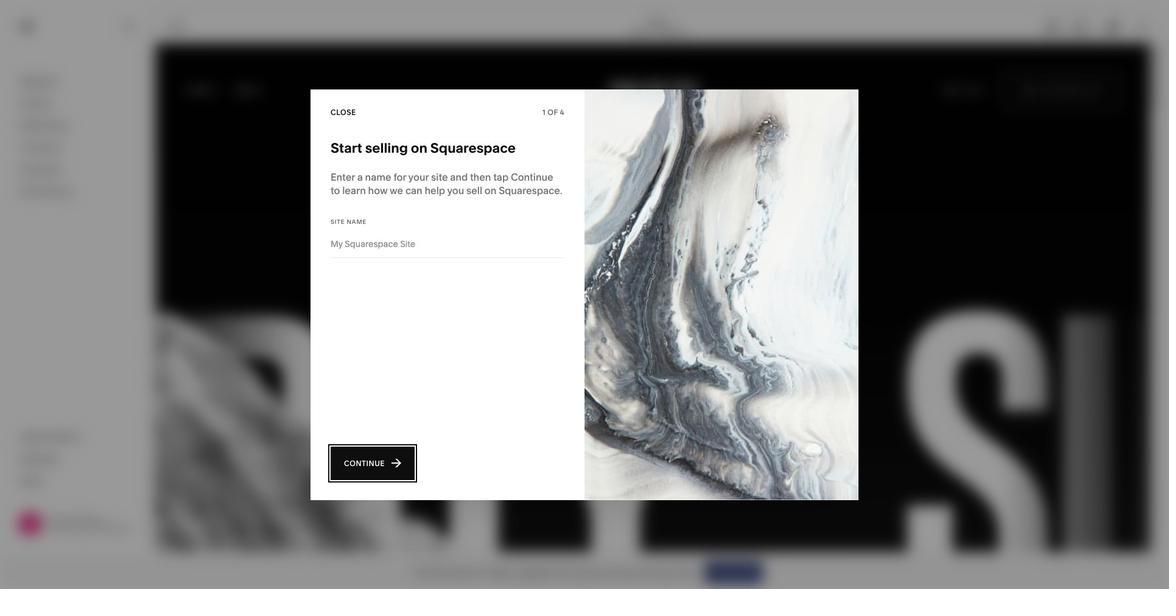 Task type: vqa. For each thing, say whether or not it's contained in the screenshot.
leftmost your
yes



Task type: locate. For each thing, give the bounding box(es) containing it.
your inside enter a name for your site and then tap continue to learn how we can help you sell on squarespace.
[[409, 171, 429, 183]]

tab list
[[1039, 17, 1095, 36]]

0 vertical spatial continue
[[511, 171, 554, 183]]

close button
[[331, 102, 356, 124]]

1 vertical spatial of
[[650, 568, 658, 578]]

Site name field
[[331, 237, 565, 251]]

your up can
[[409, 171, 429, 183]]

0 vertical spatial on
[[411, 140, 428, 156]]

0 horizontal spatial of
[[548, 108, 558, 117]]

1 horizontal spatial on
[[485, 184, 497, 196]]

to
[[331, 184, 340, 196], [572, 568, 580, 578]]

published
[[652, 27, 687, 36]]

1
[[543, 108, 546, 117]]

website link
[[20, 75, 135, 90]]

analytics link
[[20, 163, 135, 177]]

name
[[365, 171, 392, 183], [347, 218, 367, 225]]

a
[[357, 171, 363, 183]]

0 vertical spatial name
[[365, 171, 392, 183]]

page
[[629, 27, 647, 36]]

selling
[[365, 140, 408, 156]]

1 horizontal spatial of
[[650, 568, 658, 578]]

name up how
[[365, 171, 392, 183]]

on right 'selling'
[[411, 140, 428, 156]]

we
[[390, 184, 403, 196]]

0 horizontal spatial on
[[411, 140, 428, 156]]

continue
[[511, 171, 554, 183], [344, 459, 385, 468]]

home page · published
[[629, 17, 687, 36]]

get
[[582, 568, 596, 578]]

1 horizontal spatial continue
[[511, 171, 554, 183]]

1 vertical spatial to
[[572, 568, 580, 578]]

1 horizontal spatial your
[[660, 568, 678, 578]]

the
[[598, 568, 611, 578]]

name right site
[[347, 218, 367, 225]]

peterson
[[73, 515, 104, 524]]

start selling on squarespace
[[331, 140, 516, 156]]

on
[[411, 140, 428, 156], [485, 184, 497, 196]]

0 horizontal spatial continue
[[344, 459, 385, 468]]

0 vertical spatial to
[[331, 184, 340, 196]]

to down enter
[[331, 184, 340, 196]]

0 vertical spatial of
[[548, 108, 558, 117]]

1 vertical spatial on
[[485, 184, 497, 196]]

asset
[[20, 431, 46, 443]]

of right out
[[650, 568, 658, 578]]

analytics
[[20, 163, 63, 175]]

upgrade
[[516, 568, 551, 578]]

0 horizontal spatial to
[[331, 184, 340, 196]]

1 vertical spatial your
[[660, 568, 678, 578]]

1 vertical spatial continue
[[344, 459, 385, 468]]

and
[[450, 171, 468, 183]]

your left site.
[[660, 568, 678, 578]]

1 horizontal spatial to
[[572, 568, 580, 578]]

your
[[414, 568, 432, 578]]

continue inside enter a name for your site and then tap continue to learn how we can help you sell on squarespace.
[[511, 171, 554, 183]]

then
[[470, 171, 491, 183]]

you
[[447, 184, 464, 196]]

how
[[368, 184, 388, 196]]

to left get
[[572, 568, 580, 578]]

for
[[394, 171, 406, 183]]

learn
[[343, 184, 366, 196]]

site
[[431, 171, 448, 183]]

to inside enter a name for your site and then tap continue to learn how we can help you sell on squarespace.
[[331, 184, 340, 196]]

sell
[[467, 184, 483, 196]]

on inside enter a name for your site and then tap continue to learn how we can help you sell on squarespace.
[[485, 184, 497, 196]]

on right the sell
[[485, 184, 497, 196]]

settings link
[[20, 452, 135, 467]]

0 horizontal spatial your
[[409, 171, 429, 183]]

of right 1
[[548, 108, 558, 117]]

contacts
[[20, 141, 62, 154]]

out
[[635, 568, 648, 578]]

help link
[[20, 474, 42, 488]]

·
[[649, 27, 650, 36]]

of
[[548, 108, 558, 117], [650, 568, 658, 578]]

your
[[409, 171, 429, 183], [660, 568, 678, 578]]

ends
[[451, 568, 471, 578]]

your trial ends in 14 days. upgrade now to get the most out of your site.
[[414, 568, 696, 578]]

scheduling
[[20, 185, 73, 197]]

marketing
[[20, 119, 67, 132]]

asset library
[[20, 431, 81, 443]]

0 vertical spatial your
[[409, 171, 429, 183]]

1 vertical spatial name
[[347, 218, 367, 225]]

settings
[[20, 453, 58, 465]]



Task type: describe. For each thing, give the bounding box(es) containing it.
tap
[[494, 171, 509, 183]]

selling
[[20, 97, 52, 110]]

help
[[425, 184, 445, 196]]

site.
[[680, 568, 696, 578]]

14
[[482, 568, 490, 578]]

asset library link
[[20, 430, 135, 445]]

selling link
[[20, 97, 135, 111]]

james peterson james.peterson1902@gmail.com
[[48, 515, 160, 534]]

in
[[473, 568, 480, 578]]

scheduling link
[[20, 185, 135, 199]]

can
[[406, 184, 423, 196]]

marketing link
[[20, 119, 135, 133]]

edit
[[169, 22, 187, 31]]

contacts link
[[20, 141, 135, 155]]

help
[[20, 475, 42, 487]]

site name
[[331, 218, 367, 225]]

4
[[560, 108, 565, 117]]

home
[[647, 17, 668, 26]]

site
[[331, 218, 345, 225]]

trial
[[434, 568, 449, 578]]

edit button
[[161, 15, 195, 38]]

james.peterson1902@gmail.com
[[48, 524, 160, 534]]

continue inside button
[[344, 459, 385, 468]]

enter a name for your site and then tap continue to learn how we can help you sell on squarespace.
[[331, 171, 563, 196]]

squarespace.
[[499, 184, 563, 196]]

enter
[[331, 171, 355, 183]]

library
[[49, 431, 81, 443]]

squarespace
[[431, 140, 516, 156]]

1 of 4
[[543, 108, 565, 117]]

continue button
[[331, 447, 415, 480]]

most
[[613, 568, 633, 578]]

website
[[20, 76, 58, 88]]

james
[[48, 515, 71, 524]]

close
[[331, 108, 356, 117]]

now
[[553, 568, 570, 578]]

name inside enter a name for your site and then tap continue to learn how we can help you sell on squarespace.
[[365, 171, 392, 183]]

start
[[331, 140, 362, 156]]

days.
[[492, 568, 513, 578]]



